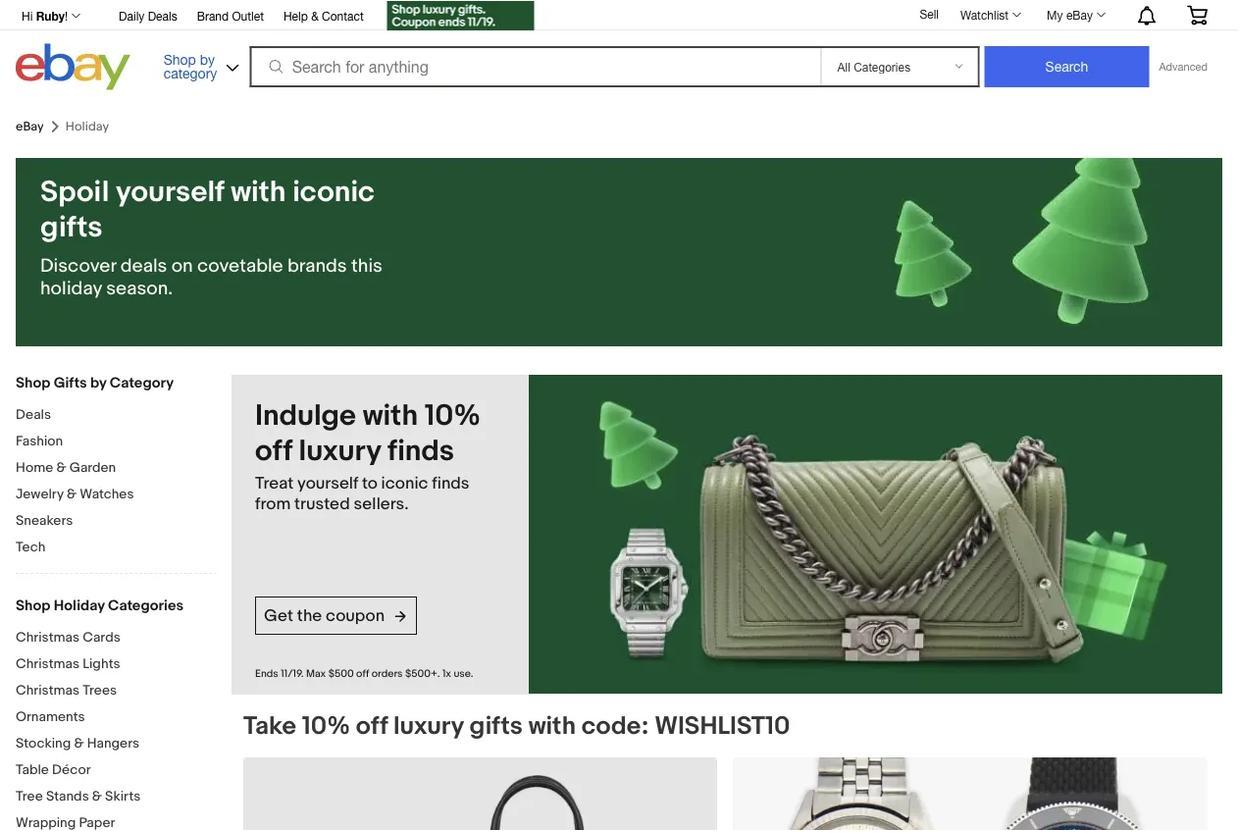 Task type: describe. For each thing, give the bounding box(es) containing it.
hangers
[[87, 735, 139, 752]]

0 vertical spatial finds
[[388, 434, 455, 469]]

fashion link
[[16, 433, 217, 452]]

shop by category
[[164, 51, 217, 81]]

off inside "indulge with 10% off luxury finds treat yourself to iconic finds from trusted sellers."
[[255, 434, 292, 469]]

!
[[65, 9, 68, 23]]

spoil
[[40, 175, 109, 210]]

tech link
[[16, 539, 217, 558]]

sellers.
[[354, 494, 409, 514]]

cards
[[83, 629, 120, 646]]

indulge with 10% off luxury finds treat yourself to iconic finds from trusted sellers.
[[255, 399, 481, 514]]

discover
[[40, 255, 116, 278]]

ebay link
[[16, 119, 44, 134]]

wishlist10
[[655, 712, 791, 742]]

0 horizontal spatial 10%
[[302, 712, 351, 742]]

lights
[[83, 656, 120, 673]]

ends 11/19. max $500 off orders $500+. 1x use.
[[255, 668, 474, 681]]

0 horizontal spatial by
[[90, 374, 107, 392]]

with inside 'spoil yourself with iconic gifts discover deals on covetable brands this holiday season.'
[[231, 175, 286, 210]]

brands
[[288, 255, 347, 278]]

shop by category banner
[[11, 0, 1223, 95]]

11/19.
[[281, 668, 304, 681]]

ornaments
[[16, 709, 85, 726]]

iconic inside 'spoil yourself with iconic gifts discover deals on covetable brands this holiday season.'
[[293, 175, 375, 210]]

get the coupon
[[264, 606, 385, 627]]

2 vertical spatial with
[[529, 712, 576, 742]]

help
[[284, 9, 308, 23]]

your shopping cart image
[[1187, 5, 1210, 25]]

category
[[164, 65, 217, 81]]

brand outlet
[[197, 9, 264, 23]]

table
[[16, 762, 49, 779]]

10% inside "indulge with 10% off luxury finds treat yourself to iconic finds from trusted sellers."
[[425, 399, 481, 434]]

& right home
[[56, 459, 66, 476]]

1 vertical spatial luxury
[[394, 712, 464, 742]]

season.
[[106, 277, 173, 300]]

by inside shop by category
[[200, 51, 215, 67]]

tree
[[16, 788, 43, 805]]

table décor link
[[16, 762, 217, 781]]

christmas trees link
[[16, 682, 217, 701]]

brand outlet link
[[197, 6, 264, 27]]

indulge with 10% off luxury finds main content
[[232, 375, 1223, 831]]

none submit inside shop by category banner
[[985, 46, 1150, 87]]

1 vertical spatial ebay
[[16, 119, 44, 134]]

stocking & hangers link
[[16, 735, 217, 754]]

holiday
[[40, 277, 102, 300]]

2 vertical spatial off
[[356, 712, 388, 742]]

home & garden link
[[16, 459, 217, 478]]

Search for anything text field
[[253, 48, 817, 85]]

iconic inside "indulge with 10% off luxury finds treat yourself to iconic finds from trusted sellers."
[[382, 473, 428, 494]]

outlet
[[232, 9, 264, 23]]

help & contact
[[284, 9, 364, 23]]

tech
[[16, 539, 45, 556]]

décor
[[52, 762, 91, 779]]

contact
[[322, 9, 364, 23]]

sneakers link
[[16, 512, 217, 531]]

category
[[110, 374, 174, 392]]

2 christmas from the top
[[16, 656, 80, 673]]

sneakers
[[16, 512, 73, 529]]

account navigation
[[11, 0, 1223, 33]]

& up décor
[[74, 735, 84, 752]]

none text field inside indulge with 10% off luxury finds main content
[[734, 758, 1208, 831]]

categories
[[108, 597, 184, 615]]

daily deals
[[119, 9, 177, 23]]

ebay inside my ebay link
[[1067, 8, 1094, 22]]

to
[[362, 473, 378, 494]]

indulge
[[255, 399, 356, 434]]

tree stands & skirts link
[[16, 788, 217, 807]]

help & contact link
[[284, 6, 364, 27]]

trusted
[[295, 494, 350, 514]]

ends
[[255, 668, 279, 681]]

coupon
[[326, 606, 385, 627]]

stands
[[46, 788, 89, 805]]

deals fashion home & garden jewelry & watches sneakers tech
[[16, 406, 134, 556]]

& inside the account navigation
[[311, 9, 319, 23]]

holiday
[[54, 597, 105, 615]]

jewelry & watches link
[[16, 486, 217, 505]]

deals inside the account navigation
[[148, 9, 177, 23]]

1 vertical spatial off
[[356, 668, 369, 681]]

christmas cards christmas lights christmas trees ornaments stocking & hangers table décor tree stands & skirts
[[16, 629, 141, 805]]

yourself inside 'spoil yourself with iconic gifts discover deals on covetable brands this holiday season.'
[[116, 175, 224, 210]]

3 christmas from the top
[[16, 682, 80, 699]]

home
[[16, 459, 53, 476]]

the
[[297, 606, 322, 627]]

treat
[[255, 473, 294, 494]]

garden
[[69, 459, 116, 476]]

& right jewelry
[[67, 486, 77, 503]]

ornaments link
[[16, 709, 217, 727]]

ruby
[[36, 9, 65, 23]]



Task type: locate. For each thing, give the bounding box(es) containing it.
deals
[[120, 255, 167, 278]]

with left code:
[[529, 712, 576, 742]]

by right the gifts
[[90, 374, 107, 392]]

1 vertical spatial gifts
[[470, 712, 523, 742]]

on
[[171, 255, 193, 278]]

christmas cards link
[[16, 629, 217, 648]]

gifts inside 'spoil yourself with iconic gifts discover deals on covetable brands this holiday season.'
[[40, 210, 103, 245]]

1 horizontal spatial 10%
[[425, 399, 481, 434]]

ebay up spoil
[[16, 119, 44, 134]]

1 horizontal spatial luxury
[[394, 712, 464, 742]]

ebay
[[1067, 8, 1094, 22], [16, 119, 44, 134]]

spoil yourself with iconic gifts discover deals on covetable brands this holiday season.
[[40, 175, 383, 300]]

yourself up on
[[116, 175, 224, 210]]

0 vertical spatial by
[[200, 51, 215, 67]]

shop gifts by category
[[16, 374, 174, 392]]

1 horizontal spatial iconic
[[382, 473, 428, 494]]

off
[[255, 434, 292, 469], [356, 668, 369, 681], [356, 712, 388, 742]]

christmas lights link
[[16, 656, 217, 674]]

brand
[[197, 9, 229, 23]]

0 vertical spatial christmas
[[16, 629, 80, 646]]

1 vertical spatial 10%
[[302, 712, 351, 742]]

1 vertical spatial with
[[363, 399, 418, 434]]

my ebay link
[[1037, 3, 1115, 27]]

0 horizontal spatial ebay
[[16, 119, 44, 134]]

& left skirts
[[92, 788, 102, 805]]

2 vertical spatial christmas
[[16, 682, 80, 699]]

christmas
[[16, 629, 80, 646], [16, 656, 80, 673], [16, 682, 80, 699]]

trees
[[83, 682, 117, 699]]

None submit
[[985, 46, 1150, 87]]

watches
[[80, 486, 134, 503]]

0 vertical spatial 10%
[[425, 399, 481, 434]]

deals inside deals fashion home & garden jewelry & watches sneakers tech
[[16, 406, 51, 423]]

with inside "indulge with 10% off luxury finds treat yourself to iconic finds from trusted sellers."
[[363, 399, 418, 434]]

off right '$500'
[[356, 668, 369, 681]]

hi ruby !
[[22, 9, 68, 23]]

skirts
[[105, 788, 141, 805]]

watchlist
[[961, 8, 1009, 22]]

my ebay
[[1048, 8, 1094, 22]]

0 vertical spatial ebay
[[1067, 8, 1094, 22]]

1 horizontal spatial deals
[[148, 9, 177, 23]]

shop for shop gifts by category
[[16, 374, 50, 392]]

max
[[306, 668, 326, 681]]

1x
[[443, 668, 452, 681]]

0 horizontal spatial luxury
[[299, 434, 381, 469]]

0 horizontal spatial iconic
[[293, 175, 375, 210]]

get
[[264, 606, 293, 627]]

watchlist link
[[950, 3, 1031, 27]]

off up treat
[[255, 434, 292, 469]]

gifts
[[54, 374, 87, 392]]

advanced link
[[1150, 47, 1218, 86]]

jewelry
[[16, 486, 64, 503]]

sell link
[[912, 7, 948, 21]]

1 horizontal spatial yourself
[[298, 473, 358, 494]]

fashion
[[16, 433, 63, 450]]

1 vertical spatial finds
[[432, 473, 470, 494]]

take 10% off luxury gifts with code: wishlist10
[[243, 712, 791, 742]]

finds right sellers.
[[432, 473, 470, 494]]

take
[[243, 712, 297, 742]]

shop holiday categories
[[16, 597, 184, 615]]

gifts up discover
[[40, 210, 103, 245]]

1 vertical spatial iconic
[[382, 473, 428, 494]]

with up covetable
[[231, 175, 286, 210]]

deals link
[[16, 406, 217, 425]]

deals up fashion
[[16, 406, 51, 423]]

shop inside shop by category
[[164, 51, 196, 67]]

shop left the gifts
[[16, 374, 50, 392]]

iconic up brands
[[293, 175, 375, 210]]

1 vertical spatial deals
[[16, 406, 51, 423]]

by down brand
[[200, 51, 215, 67]]

covetable
[[197, 255, 283, 278]]

yourself inside "indulge with 10% off luxury finds treat yourself to iconic finds from trusted sellers."
[[298, 473, 358, 494]]

0 vertical spatial yourself
[[116, 175, 224, 210]]

yourself left to in the left bottom of the page
[[298, 473, 358, 494]]

shop by category button
[[155, 44, 243, 86]]

daily
[[119, 9, 145, 23]]

0 vertical spatial off
[[255, 434, 292, 469]]

None text field
[[734, 758, 1208, 831]]

off down ends 11/19. max $500 off orders $500+. 1x use.
[[356, 712, 388, 742]]

0 vertical spatial deals
[[148, 9, 177, 23]]

0 horizontal spatial deals
[[16, 406, 51, 423]]

gifts inside indulge with 10% off luxury finds main content
[[470, 712, 523, 742]]

1 horizontal spatial by
[[200, 51, 215, 67]]

& right help
[[311, 9, 319, 23]]

by
[[200, 51, 215, 67], [90, 374, 107, 392]]

2 vertical spatial shop
[[16, 597, 50, 615]]

orders
[[372, 668, 403, 681]]

gifts
[[40, 210, 103, 245], [470, 712, 523, 742]]

luxury down $500+.
[[394, 712, 464, 742]]

0 vertical spatial iconic
[[293, 175, 375, 210]]

0 vertical spatial luxury
[[299, 434, 381, 469]]

shop
[[164, 51, 196, 67], [16, 374, 50, 392], [16, 597, 50, 615]]

finds up sellers.
[[388, 434, 455, 469]]

luxury
[[299, 434, 381, 469], [394, 712, 464, 742]]

yourself
[[116, 175, 224, 210], [298, 473, 358, 494]]

0 horizontal spatial yourself
[[116, 175, 224, 210]]

2 horizontal spatial with
[[529, 712, 576, 742]]

daily deals link
[[119, 6, 177, 27]]

gifts down use.
[[470, 712, 523, 742]]

luxury up to in the left bottom of the page
[[299, 434, 381, 469]]

shop left holiday
[[16, 597, 50, 615]]

with
[[231, 175, 286, 210], [363, 399, 418, 434], [529, 712, 576, 742]]

0 vertical spatial shop
[[164, 51, 196, 67]]

my
[[1048, 8, 1064, 22]]

shop for shop holiday categories
[[16, 597, 50, 615]]

&
[[311, 9, 319, 23], [56, 459, 66, 476], [67, 486, 77, 503], [74, 735, 84, 752], [92, 788, 102, 805]]

luxury inside "indulge with 10% off luxury finds treat yourself to iconic finds from trusted sellers."
[[299, 434, 381, 469]]

0 vertical spatial with
[[231, 175, 286, 210]]

shop for shop by category
[[164, 51, 196, 67]]

$500+.
[[405, 668, 440, 681]]

deals right daily
[[148, 9, 177, 23]]

finds
[[388, 434, 455, 469], [432, 473, 470, 494]]

1 vertical spatial christmas
[[16, 656, 80, 673]]

from
[[255, 494, 291, 514]]

get the coupon image
[[388, 1, 535, 30]]

1 vertical spatial by
[[90, 374, 107, 392]]

1 vertical spatial yourself
[[298, 473, 358, 494]]

0 vertical spatial gifts
[[40, 210, 103, 245]]

this
[[351, 255, 383, 278]]

sell
[[920, 7, 940, 21]]

iconic right to in the left bottom of the page
[[382, 473, 428, 494]]

1 christmas from the top
[[16, 629, 80, 646]]

with up to in the left bottom of the page
[[363, 399, 418, 434]]

hi
[[22, 9, 33, 23]]

stocking
[[16, 735, 71, 752]]

1 horizontal spatial gifts
[[470, 712, 523, 742]]

deals
[[148, 9, 177, 23], [16, 406, 51, 423]]

1 vertical spatial shop
[[16, 374, 50, 392]]

code:
[[582, 712, 649, 742]]

0 horizontal spatial gifts
[[40, 210, 103, 245]]

gifts for yourself
[[40, 210, 103, 245]]

1 horizontal spatial ebay
[[1067, 8, 1094, 22]]

none text field inside indulge with 10% off luxury finds main content
[[243, 758, 718, 831]]

get the coupon link
[[255, 597, 417, 635]]

0 horizontal spatial with
[[231, 175, 286, 210]]

$500
[[329, 668, 354, 681]]

1 horizontal spatial with
[[363, 399, 418, 434]]

ebay right the my
[[1067, 8, 1094, 22]]

advanced
[[1160, 60, 1209, 73]]

gifts for 10%
[[470, 712, 523, 742]]

use.
[[454, 668, 474, 681]]

None text field
[[243, 758, 718, 831]]

10%
[[425, 399, 481, 434], [302, 712, 351, 742]]

shop down the daily deals link
[[164, 51, 196, 67]]



Task type: vqa. For each thing, say whether or not it's contained in the screenshot.
negative,
no



